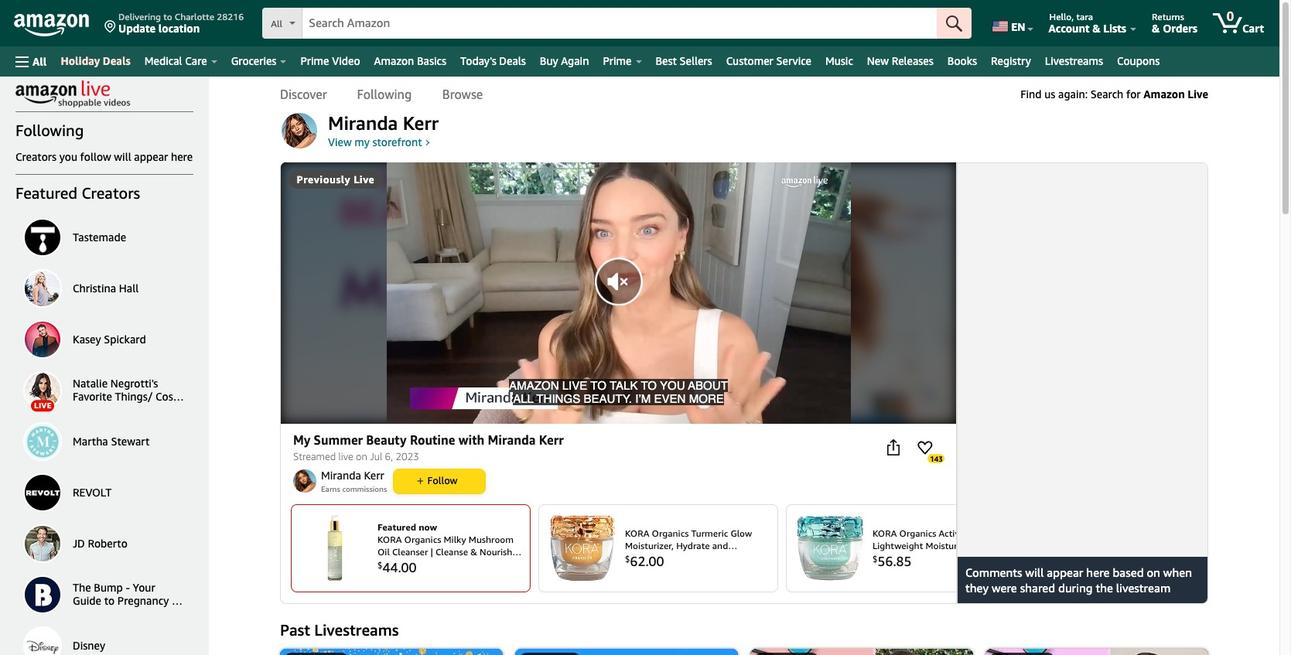 Task type: describe. For each thing, give the bounding box(es) containing it.
none submit inside 'all' search field
[[937, 8, 972, 39]]

new
[[867, 54, 889, 67]]

prime video
[[301, 54, 360, 67]]

guide
[[73, 594, 101, 607]]

prime for prime video
[[301, 54, 329, 67]]

deals for today's deals
[[499, 54, 526, 67]]

avatar image for christina hall
[[25, 271, 60, 306]]

$ for 56
[[873, 554, 878, 564]]

previously
[[297, 173, 351, 186]]

44
[[383, 559, 398, 575]]

kora organics active algae lightweight moisturizer, hydrate and soothe, certified organic, cruelty free, refillable, 1.69 fl oz
[[873, 528, 1012, 576]]

amazon basics link
[[367, 50, 453, 72]]

creators you follow will appear here
[[15, 150, 193, 163]]

featured now kora organics milky mushroom oil cleanser | cleanse & nourish | certified organic | cruelty free | 5.07 oz
[[378, 521, 518, 583]]

organic, inside "kora organics active algae lightweight moisturizer, hydrate and soothe, certified organic, cruelty free, refillable, 1.69 fl oz"
[[965, 552, 1000, 564]]

en link
[[984, 4, 1040, 43]]

enterting carousel tile element containing 62
[[539, 504, 778, 593]]

us
[[1045, 87, 1056, 100]]

music
[[826, 54, 853, 67]]

amazon basics
[[374, 54, 447, 67]]

6,
[[385, 450, 393, 463]]

roberto
[[88, 537, 128, 550]]

certified inside "kora organics turmeric glow moisturizer, hydrate and illuminate, certified organic, cruelty free, refillable, 1.69 fl oz"
[[673, 552, 709, 564]]

your
[[133, 581, 155, 594]]

avatar image for revolt
[[25, 475, 60, 511]]

0 horizontal spatial appear
[[134, 150, 168, 163]]

delivering to charlotte 28216 update location
[[118, 11, 244, 35]]

$ 44 . 00
[[378, 559, 417, 575]]

prime for prime
[[603, 54, 632, 67]]

featured for featured creators
[[15, 184, 77, 202]]

0 vertical spatial creators
[[15, 150, 57, 163]]

miranda kerr
[[328, 112, 439, 135]]

view my storefront link
[[328, 135, 439, 148]]

0 vertical spatial here
[[171, 150, 193, 163]]

cosas
[[156, 390, 183, 403]]

jul
[[370, 450, 382, 463]]

enterting carousel tile element containing 44
[[291, 504, 531, 593]]

medical
[[145, 54, 182, 67]]

| right free
[[510, 559, 513, 570]]

. for 62
[[646, 553, 649, 569]]

| up organic
[[431, 546, 433, 558]]

follow
[[80, 150, 111, 163]]

56
[[878, 553, 893, 569]]

livestreams inside the navigation navigation
[[1045, 54, 1104, 67]]

certified inside featured now kora organics milky mushroom oil cleanser | cleanse & nourish | certified organic | cruelty free | 5.07 oz
[[378, 559, 414, 570]]

oz inside "kora organics turmeric glow moisturizer, hydrate and illuminate, certified organic, cruelty free, refillable, 1.69 fl oz"
[[755, 565, 764, 576]]

moisturizer, inside "kora organics turmeric glow moisturizer, hydrate and illuminate, certified organic, cruelty free, refillable, 1.69 fl oz"
[[625, 540, 674, 552]]

tab list containing discover
[[280, 77, 499, 111]]

disney link
[[15, 621, 193, 655]]

the
[[1096, 581, 1113, 595]]

deals for holiday deals
[[103, 54, 131, 67]]

0 vertical spatial will
[[114, 150, 131, 163]]

update
[[118, 22, 156, 35]]

& inside featured now kora organics milky mushroom oil cleanser | cleanse & nourish | certified organic | cruelty free | 5.07 oz
[[471, 546, 477, 558]]

kerr for miranda kerr
[[403, 112, 439, 135]]

service
[[777, 54, 812, 67]]

1 horizontal spatial creators
[[82, 184, 140, 202]]

again:
[[1059, 87, 1088, 100]]

commissions
[[342, 484, 387, 494]]

earns commissions button
[[321, 484, 387, 494]]

navigation navigation
[[0, 0, 1280, 77]]

$ for 62
[[625, 554, 630, 564]]

miranda for miranda kerr
[[328, 112, 398, 135]]

martha
[[73, 435, 108, 448]]

All search field
[[263, 8, 972, 40]]

cleanser
[[392, 546, 428, 558]]

discover link
[[280, 77, 343, 111]]

livestream
[[1117, 581, 1171, 595]]

glow
[[731, 528, 752, 539]]

the
[[73, 581, 91, 594]]

buy
[[540, 54, 558, 67]]

miranda kerr profile image image
[[282, 113, 317, 149]]

jd
[[73, 537, 85, 550]]

. for 56
[[893, 553, 897, 569]]

following link
[[343, 77, 429, 111]]

2023
[[396, 450, 419, 463]]

prime link
[[596, 50, 649, 72]]

$ for 44
[[378, 561, 383, 571]]

holiday deals link
[[54, 50, 138, 72]]

| down cleanse
[[452, 559, 454, 570]]

favoritas
[[73, 403, 117, 416]]

new releases
[[867, 54, 934, 67]]

prime day picks with miranda kerr image
[[515, 649, 738, 655]]

find
[[1021, 87, 1042, 100]]

now
[[419, 521, 437, 533]]

. for 44
[[398, 559, 401, 575]]

today's
[[460, 54, 497, 67]]

& for account
[[1093, 22, 1101, 35]]

kora organics turmeric glow moisturizer, hydrate and illuminate, certified organic, cruelty free, refillable, 1.69 fl oz image
[[549, 515, 616, 583]]

groceries
[[231, 54, 277, 67]]

00 for 62
[[649, 553, 664, 569]]

browse link
[[429, 77, 499, 111]]

on inside the comments will appear here based on when they were shared during the livestream
[[1147, 566, 1161, 580]]

avatar image for martha stewart
[[25, 424, 60, 460]]

miranda for miranda kerr earns commissions
[[321, 469, 361, 482]]

best
[[656, 54, 677, 67]]

books
[[948, 54, 977, 67]]

progress bar slider
[[320, 411, 911, 413]]

0 horizontal spatial following
[[15, 121, 84, 139]]

cruelty inside "kora organics active algae lightweight moisturizer, hydrate and soothe, certified organic, cruelty free, refillable, 1.69 fl oz"
[[873, 565, 903, 576]]

buy again link
[[533, 50, 596, 72]]

62
[[630, 553, 646, 569]]

refillable, inside "kora organics turmeric glow moisturizer, hydrate and illuminate, certified organic, cruelty free, refillable, 1.69 fl oz"
[[681, 565, 723, 576]]

discover
[[280, 86, 327, 102]]

mushroom
[[469, 534, 514, 545]]

organics inside featured now kora organics milky mushroom oil cleanser | cleanse & nourish | certified organic | cruelty free | 5.07 oz
[[404, 534, 441, 545]]

revolt
[[73, 486, 112, 499]]

account
[[1049, 22, 1090, 35]]

0 horizontal spatial livestreams
[[314, 621, 399, 641]]

deal price is $44.00 element
[[378, 559, 417, 576]]

basics
[[417, 54, 447, 67]]

spickard
[[104, 332, 146, 346]]

- inside 'video player' region
[[927, 407, 929, 416]]

avatar image for disney
[[25, 628, 60, 655]]

hydrate inside "kora organics turmeric glow moisturizer, hydrate and illuminate, certified organic, cruelty free, refillable, 1.69 fl oz"
[[676, 540, 710, 552]]

appear inside the comments will appear here based on when they were shared during the livestream
[[1047, 566, 1084, 580]]

during
[[1059, 581, 1093, 595]]

parenting
[[73, 607, 120, 620]]

coupons
[[1117, 54, 1160, 67]]

all inside search field
[[271, 18, 282, 29]]

you
[[59, 150, 77, 163]]

view my storefront
[[328, 135, 422, 148]]

past
[[280, 621, 310, 641]]

miranda kerr image
[[293, 470, 317, 493]]

medical care link
[[138, 50, 224, 72]]

routine
[[410, 432, 455, 448]]

nourish
[[480, 546, 513, 558]]

earns
[[321, 484, 340, 494]]

kora for 62
[[625, 528, 650, 539]]

- 27:27
[[927, 407, 949, 416]]

follow
[[428, 474, 458, 487]]

prime early access sale with miranda kerr image
[[280, 649, 503, 655]]

past livestreams
[[280, 621, 399, 641]]

kasey spickard
[[73, 332, 146, 346]]

tastemade link
[[15, 212, 193, 263]]

kora organics turmeric glow moisturizer, hydrate and illuminate, certified organic, cruelty free, refillable, 1.69 fl oz button
[[625, 528, 772, 576]]

customer
[[726, 54, 774, 67]]

beauty
[[366, 432, 407, 448]]

free
[[490, 559, 508, 570]]



Task type: locate. For each thing, give the bounding box(es) containing it.
deal price is $56.85 element
[[873, 552, 912, 569]]

1 vertical spatial amazon
[[1144, 87, 1185, 100]]

avatar image down featured creators on the left
[[25, 220, 60, 255]]

previously live
[[297, 173, 375, 186]]

avatar image for tastemade
[[25, 220, 60, 255]]

0 horizontal spatial certified
[[378, 559, 414, 570]]

coupons link
[[1110, 50, 1167, 72]]

march beauty haul with miranda kerr image
[[986, 649, 1209, 655]]

avatar image inside revolt "link"
[[25, 475, 60, 511]]

0 horizontal spatial amazon
[[374, 54, 414, 67]]

hall
[[119, 281, 139, 295]]

1 horizontal spatial to
[[163, 11, 172, 22]]

143 button
[[909, 433, 952, 463]]

+
[[172, 594, 178, 607]]

1 horizontal spatial appear
[[1047, 566, 1084, 580]]

kora organics milky mushroom oil cleanser | cleanse & nourish | certified organic | cruelty free | 5.07 oz button
[[378, 534, 524, 583]]

moisturizer, inside "kora organics active algae lightweight moisturizer, hydrate and soothe, certified organic, cruelty free, refillable, 1.69 fl oz"
[[926, 540, 975, 552]]

shared
[[1020, 581, 1056, 595]]

1 vertical spatial here
[[1087, 566, 1110, 580]]

cruelty down soothe,
[[873, 565, 903, 576]]

1 horizontal spatial 1.69
[[973, 565, 991, 576]]

kerr up commissions
[[364, 469, 384, 482]]

they
[[966, 581, 989, 595]]

1 vertical spatial creators
[[82, 184, 140, 202]]

1 horizontal spatial fl
[[994, 565, 1000, 576]]

1 horizontal spatial on
[[1147, 566, 1161, 580]]

comments will appear here based on when they were shared during the livestream
[[966, 566, 1196, 595]]

cruelty inside featured now kora organics milky mushroom oil cleanser | cleanse & nourish | certified organic | cruelty free | 5.07 oz
[[457, 559, 487, 570]]

certified down turmeric
[[673, 552, 709, 564]]

progress bar image
[[320, 411, 326, 413]]

creators left you at the top
[[15, 150, 57, 163]]

00 for 44
[[401, 559, 417, 575]]

and inside "kora organics turmeric glow moisturizer, hydrate and illuminate, certified organic, cruelty free, refillable, 1.69 fl oz"
[[713, 540, 728, 552]]

amazon up following link
[[374, 54, 414, 67]]

$ 56 . 85
[[873, 553, 912, 569]]

oz inside featured now kora organics milky mushroom oil cleanser | cleanse & nourish | certified organic | cruelty free | 5.07 oz
[[399, 571, 408, 583]]

video player region
[[281, 163, 956, 424]]

$
[[625, 554, 630, 564], [873, 554, 878, 564], [378, 561, 383, 571]]

summer
[[314, 432, 363, 448]]

1 vertical spatial to
[[104, 594, 115, 607]]

1.69 inside "kora organics turmeric glow moisturizer, hydrate and illuminate, certified organic, cruelty free, refillable, 1.69 fl oz"
[[725, 565, 744, 576]]

avatar image
[[25, 220, 60, 255], [25, 271, 60, 306], [25, 322, 60, 358], [25, 373, 60, 409], [25, 424, 60, 460], [25, 475, 60, 511], [25, 526, 60, 562], [25, 577, 60, 613], [25, 628, 60, 655]]

natalie negrotti's favorite things/ cosas favoritas
[[73, 377, 183, 416]]

to
[[163, 11, 172, 22], [104, 594, 115, 607]]

amazon right for
[[1144, 87, 1185, 100]]

hydrate down turmeric
[[676, 540, 710, 552]]

2 organic, from the left
[[965, 552, 1000, 564]]

1 refillable, from the left
[[681, 565, 723, 576]]

0 vertical spatial to
[[163, 11, 172, 22]]

0 horizontal spatial cruelty
[[457, 559, 487, 570]]

2 horizontal spatial &
[[1152, 22, 1160, 35]]

kora inside "kora organics turmeric glow moisturizer, hydrate and illuminate, certified organic, cruelty free, refillable, 1.69 fl oz"
[[625, 528, 650, 539]]

00 down cleanser
[[401, 559, 417, 575]]

live right for
[[1188, 87, 1209, 100]]

miranda inside miranda kerr earns commissions
[[321, 469, 361, 482]]

natalie
[[73, 377, 108, 390]]

for
[[1127, 87, 1141, 100]]

1.69 inside "kora organics active algae lightweight moisturizer, hydrate and soothe, certified organic, cruelty free, refillable, 1.69 fl oz"
[[973, 565, 991, 576]]

avatar image left jd
[[25, 526, 60, 562]]

organics inside "kora organics turmeric glow moisturizer, hydrate and illuminate, certified organic, cruelty free, refillable, 1.69 fl oz"
[[652, 528, 689, 539]]

avatar image for kasey spickard
[[25, 322, 60, 358]]

deals
[[103, 54, 131, 67], [499, 54, 526, 67]]

- inside the bump - your guide to pregnancy + parenting
[[126, 581, 130, 594]]

1 vertical spatial miranda
[[488, 432, 536, 448]]

featured down you at the top
[[15, 184, 77, 202]]

2 hydrate from the left
[[977, 540, 1011, 552]]

00 right 62
[[649, 553, 664, 569]]

1 horizontal spatial refillable,
[[928, 565, 970, 576]]

avatar image for the bump - your guide to pregnancy + parenting
[[25, 577, 60, 613]]

following up you at the top
[[15, 121, 84, 139]]

account & lists
[[1049, 22, 1127, 35]]

avatar image left christina
[[25, 271, 60, 306]]

oz up were
[[1002, 565, 1012, 576]]

appear right follow
[[134, 150, 168, 163]]

8 avatar image from the top
[[25, 577, 60, 613]]

2 1.69 from the left
[[973, 565, 991, 576]]

kora for 56
[[873, 528, 897, 539]]

0 horizontal spatial all
[[33, 55, 47, 68]]

kora organics milky mushroom oil cleanser | cleanse & nourish | certified organic | cruelty free | 5.07 oz image
[[326, 515, 344, 583]]

avatar image for jd roberto
[[25, 526, 60, 562]]

organics up 'illuminate,'
[[652, 528, 689, 539]]

to inside the bump - your guide to pregnancy + parenting
[[104, 594, 115, 607]]

moisturizer, down active
[[926, 540, 975, 552]]

1 fl from the left
[[746, 565, 752, 576]]

christina
[[73, 281, 116, 295]]

certified up 5.07
[[378, 559, 414, 570]]

4 avatar image from the top
[[25, 373, 60, 409]]

1 horizontal spatial all
[[271, 18, 282, 29]]

featured up oil
[[378, 521, 416, 533]]

0 vertical spatial amazon
[[374, 54, 414, 67]]

1 horizontal spatial organics
[[652, 528, 689, 539]]

following up the miranda kerr
[[357, 86, 412, 102]]

amazon image
[[14, 14, 89, 37]]

kora up 'illuminate,'
[[625, 528, 650, 539]]

live down the my
[[354, 173, 375, 186]]

avatar image left kasey
[[25, 322, 60, 358]]

1 avatar image from the top
[[25, 220, 60, 255]]

0 horizontal spatial $
[[378, 561, 383, 571]]

1 horizontal spatial free,
[[906, 565, 926, 576]]

0 horizontal spatial kora
[[378, 534, 402, 545]]

2 horizontal spatial oz
[[1002, 565, 1012, 576]]

best sellers
[[656, 54, 712, 67]]

on left jul on the left of the page
[[356, 450, 367, 463]]

customer service
[[726, 54, 812, 67]]

kora inside "kora organics active algae lightweight moisturizer, hydrate and soothe, certified organic, cruelty free, refillable, 1.69 fl oz"
[[873, 528, 897, 539]]

1 organic, from the left
[[712, 552, 747, 564]]

2 vertical spatial miranda
[[321, 469, 361, 482]]

1 horizontal spatial deals
[[499, 54, 526, 67]]

2 prime from the left
[[603, 54, 632, 67]]

- left your
[[126, 581, 130, 594]]

kora organics turmeric glow moisturizer, hydrate and illuminate, certified organic, cruelty free, refillable, 1.69 fl oz
[[625, 528, 764, 576]]

kora up oil
[[378, 534, 402, 545]]

kora inside featured now kora organics milky mushroom oil cleanser | cleanse & nourish | certified organic | cruelty free | 5.07 oz
[[378, 534, 402, 545]]

illuminate,
[[625, 552, 670, 564]]

1 prime from the left
[[301, 54, 329, 67]]

kora up lightweight
[[873, 528, 897, 539]]

& inside returns & orders
[[1152, 22, 1160, 35]]

live
[[339, 450, 353, 463]]

0 horizontal spatial here
[[171, 150, 193, 163]]

1 horizontal spatial -
[[927, 407, 929, 416]]

.
[[646, 553, 649, 569], [893, 553, 897, 569], [398, 559, 401, 575]]

1 vertical spatial and
[[873, 552, 889, 564]]

fl inside "kora organics turmeric glow moisturizer, hydrate and illuminate, certified organic, cruelty free, refillable, 1.69 fl oz"
[[746, 565, 752, 576]]

kerr inside my summer beauty routine with miranda kerr streamed live on jul 6, 2023
[[539, 432, 564, 448]]

1 horizontal spatial amazon
[[1144, 87, 1185, 100]]

2 enterting carousel tile element from the left
[[539, 504, 778, 593]]

will right follow
[[114, 150, 131, 163]]

and down lightweight
[[873, 552, 889, 564]]

fl up were
[[994, 565, 1000, 576]]

lists
[[1104, 22, 1127, 35]]

1 vertical spatial -
[[126, 581, 130, 594]]

on up livestream
[[1147, 566, 1161, 580]]

oz left kora organics active algae lightweight moisturizer, hydrate and soothe, certified organic, cruelty free, refillable, 1.69 fl oz "image"
[[755, 565, 764, 576]]

1 horizontal spatial 00
[[649, 553, 664, 569]]

$ right the kora organics turmeric glow moisturizer, hydrate and illuminate, certified organic, cruelty free, refillable, 1.69 fl oz image
[[625, 554, 630, 564]]

- up 143 button
[[927, 407, 929, 416]]

the bump - your guide to pregnancy + parenting link
[[15, 570, 193, 621]]

2 horizontal spatial kora
[[873, 528, 897, 539]]

prime down 'all' search field
[[603, 54, 632, 67]]

jd roberto link
[[15, 518, 193, 570]]

moisturizer, up 'illuminate,'
[[625, 540, 674, 552]]

sellers
[[680, 54, 712, 67]]

to right "guide"
[[104, 594, 115, 607]]

1 horizontal spatial prime
[[603, 54, 632, 67]]

$ 62 . 00
[[625, 553, 664, 569]]

0 horizontal spatial and
[[713, 540, 728, 552]]

1 horizontal spatial hydrate
[[977, 540, 1011, 552]]

free, down 'illuminate,'
[[658, 565, 678, 576]]

0 horizontal spatial will
[[114, 150, 131, 163]]

0 horizontal spatial organics
[[404, 534, 441, 545]]

creators down creators you follow will appear here
[[82, 184, 140, 202]]

organics inside "kora organics active algae lightweight moisturizer, hydrate and soothe, certified organic, cruelty free, refillable, 1.69 fl oz"
[[900, 528, 937, 539]]

cleanse
[[436, 546, 468, 558]]

refillable, up they
[[928, 565, 970, 576]]

organics for 00
[[652, 528, 689, 539]]

organic, up comments
[[965, 552, 1000, 564]]

1 vertical spatial live
[[354, 173, 375, 186]]

& down mushroom
[[471, 546, 477, 558]]

organic, inside "kora organics turmeric glow moisturizer, hydrate and illuminate, certified organic, cruelty free, refillable, 1.69 fl oz"
[[712, 552, 747, 564]]

1 1.69 from the left
[[725, 565, 744, 576]]

organics up lightweight
[[900, 528, 937, 539]]

0 horizontal spatial hydrate
[[676, 540, 710, 552]]

prime
[[301, 54, 329, 67], [603, 54, 632, 67]]

livestreams link
[[1038, 50, 1110, 72]]

2 horizontal spatial certified
[[926, 552, 962, 564]]

avatar image inside disney link
[[25, 628, 60, 655]]

streamed
[[293, 450, 336, 463]]

avatar image inside tastemade link
[[25, 220, 60, 255]]

2 avatar image from the top
[[25, 271, 60, 306]]

active
[[939, 528, 965, 539]]

1 horizontal spatial organic,
[[965, 552, 1000, 564]]

search
[[1091, 87, 1124, 100]]

martha stewart
[[73, 435, 150, 448]]

0 horizontal spatial moisturizer,
[[625, 540, 674, 552]]

hydrate inside "kora organics active algae lightweight moisturizer, hydrate and soothe, certified organic, cruelty free, refillable, 1.69 fl oz"
[[977, 540, 1011, 552]]

oz inside "kora organics active algae lightweight moisturizer, hydrate and soothe, certified organic, cruelty free, refillable, 1.69 fl oz"
[[1002, 565, 1012, 576]]

all
[[271, 18, 282, 29], [33, 55, 47, 68]]

free,
[[658, 565, 678, 576], [906, 565, 926, 576]]

2 horizontal spatial kerr
[[539, 432, 564, 448]]

avatar image left disney
[[25, 628, 60, 655]]

orders
[[1163, 22, 1198, 35]]

1 vertical spatial will
[[1026, 566, 1044, 580]]

stewart
[[111, 435, 150, 448]]

amazon live logo image
[[15, 80, 147, 108]]

soothe,
[[891, 552, 923, 564]]

cruelty inside "kora organics turmeric glow moisturizer, hydrate and illuminate, certified organic, cruelty free, refillable, 1.69 fl oz"
[[625, 565, 656, 576]]

-
[[927, 407, 929, 416], [126, 581, 130, 594]]

0 horizontal spatial 1.69
[[725, 565, 744, 576]]

$ inside the $ 44 . 00
[[378, 561, 383, 571]]

organics down now at the left bottom of page
[[404, 534, 441, 545]]

2 moisturizer, from the left
[[926, 540, 975, 552]]

1 horizontal spatial and
[[873, 552, 889, 564]]

and inside "kora organics active algae lightweight moisturizer, hydrate and soothe, certified organic, cruelty free, refillable, 1.69 fl oz"
[[873, 552, 889, 564]]

0 horizontal spatial oz
[[399, 571, 408, 583]]

featured inside featured now kora organics milky mushroom oil cleanser | cleanse & nourish | certified organic | cruelty free | 5.07 oz
[[378, 521, 416, 533]]

and
[[713, 540, 728, 552], [873, 552, 889, 564]]

kasey
[[73, 332, 101, 346]]

| right nourish
[[515, 546, 518, 558]]

refillable, down turmeric
[[681, 565, 723, 576]]

27:27
[[929, 407, 949, 416]]

9 avatar image from the top
[[25, 628, 60, 655]]

holiday deals
[[61, 54, 131, 67]]

$ up 5.07
[[378, 561, 383, 571]]

0 vertical spatial following
[[357, 86, 412, 102]]

1 horizontal spatial here
[[1087, 566, 1110, 580]]

refillable, inside "kora organics active algae lightweight moisturizer, hydrate and soothe, certified organic, cruelty free, refillable, 1.69 fl oz"
[[928, 565, 970, 576]]

avatar image inside jd roberto link
[[25, 526, 60, 562]]

$ down lightweight
[[873, 554, 878, 564]]

organics for 85
[[900, 528, 937, 539]]

1 horizontal spatial &
[[1093, 22, 1101, 35]]

livestreams down account
[[1045, 54, 1104, 67]]

prime video link
[[294, 50, 367, 72]]

cart
[[1243, 22, 1264, 35]]

0 horizontal spatial creators
[[15, 150, 57, 163]]

2 horizontal spatial .
[[893, 553, 897, 569]]

featured creators
[[15, 184, 140, 202]]

deal price is $62.00 element
[[625, 552, 664, 569]]

2 horizontal spatial enterting carousel tile element
[[786, 504, 1026, 593]]

1 horizontal spatial cruelty
[[625, 565, 656, 576]]

2 refillable, from the left
[[928, 565, 970, 576]]

free, inside "kora organics turmeric glow moisturizer, hydrate and illuminate, certified organic, cruelty free, refillable, 1.69 fl oz"
[[658, 565, 678, 576]]

kerr for miranda kerr earns commissions
[[364, 469, 384, 482]]

$ inside $ 56 . 85
[[873, 554, 878, 564]]

& left orders
[[1152, 22, 1160, 35]]

1 free, from the left
[[658, 565, 678, 576]]

1 horizontal spatial featured
[[378, 521, 416, 533]]

oil
[[378, 546, 390, 558]]

christina hall
[[73, 281, 139, 295]]

& left lists
[[1093, 22, 1101, 35]]

0 horizontal spatial kerr
[[364, 469, 384, 482]]

kerr down progress bar slider
[[539, 432, 564, 448]]

organic, down glow at the bottom right of page
[[712, 552, 747, 564]]

avatar image left the
[[25, 577, 60, 613]]

0 horizontal spatial deals
[[103, 54, 131, 67]]

free, inside "kora organics active algae lightweight moisturizer, hydrate and soothe, certified organic, cruelty free, refillable, 1.69 fl oz"
[[906, 565, 926, 576]]

holiday
[[61, 54, 100, 67]]

0 horizontal spatial free,
[[658, 565, 678, 576]]

deals inside holiday deals link
[[103, 54, 131, 67]]

refillable,
[[681, 565, 723, 576], [928, 565, 970, 576]]

1 horizontal spatial enterting carousel tile element
[[539, 504, 778, 593]]

0 horizontal spatial &
[[471, 546, 477, 558]]

certified down active
[[926, 552, 962, 564]]

1 horizontal spatial .
[[646, 553, 649, 569]]

here inside the comments will appear here based on when they were shared during the livestream
[[1087, 566, 1110, 580]]

fl down glow at the bottom right of page
[[746, 565, 752, 576]]

1 horizontal spatial live
[[1188, 87, 1209, 100]]

0 vertical spatial featured
[[15, 184, 77, 202]]

1 vertical spatial appear
[[1047, 566, 1084, 580]]

None submit
[[937, 8, 972, 39]]

1 hydrate from the left
[[676, 540, 710, 552]]

1 horizontal spatial certified
[[673, 552, 709, 564]]

will inside the comments will appear here based on when they were shared during the livestream
[[1026, 566, 1044, 580]]

cruelty down cleanse
[[457, 559, 487, 570]]

care
[[185, 54, 207, 67]]

turmeric
[[691, 528, 728, 539]]

2 horizontal spatial cruelty
[[873, 565, 903, 576]]

location
[[158, 22, 200, 35]]

based
[[1113, 566, 1144, 580]]

deals inside today's deals link
[[499, 54, 526, 67]]

1 horizontal spatial $
[[625, 554, 630, 564]]

0 horizontal spatial organic,
[[712, 552, 747, 564]]

avatar image left revolt
[[25, 475, 60, 511]]

jd roberto
[[73, 537, 128, 550]]

0 horizontal spatial live
[[354, 173, 375, 186]]

2 horizontal spatial organics
[[900, 528, 937, 539]]

kora organics active algae lightweight moisturizer, hydrate and soothe, certified organic, cruelty free, refillable, 1.69 fl oz image
[[796, 515, 864, 582]]

christina hall link
[[15, 263, 193, 314]]

0 horizontal spatial to
[[104, 594, 115, 607]]

1 horizontal spatial kerr
[[403, 112, 439, 135]]

avatar image inside christina hall link
[[25, 271, 60, 306]]

0 horizontal spatial fl
[[746, 565, 752, 576]]

2 deals from the left
[[499, 54, 526, 67]]

hydrate down algae
[[977, 540, 1011, 552]]

certified inside "kora organics active algae lightweight moisturizer, hydrate and soothe, certified organic, cruelty free, refillable, 1.69 fl oz"
[[926, 552, 962, 564]]

avatar image down 'live'
[[25, 424, 60, 460]]

enterting carousel tile element
[[291, 504, 531, 593], [539, 504, 778, 593], [786, 504, 1026, 593]]

and down turmeric
[[713, 540, 728, 552]]

1 horizontal spatial kora
[[625, 528, 650, 539]]

0 vertical spatial live
[[1188, 87, 1209, 100]]

livestreams up prime early access sale with miranda kerr "image"
[[314, 621, 399, 641]]

1 deals from the left
[[103, 54, 131, 67]]

deals right holiday
[[103, 54, 131, 67]]

2 vertical spatial kerr
[[364, 469, 384, 482]]

1 vertical spatial all
[[33, 55, 47, 68]]

oz right 44
[[399, 571, 408, 583]]

0 vertical spatial kerr
[[403, 112, 439, 135]]

avatar image inside kasey spickard link
[[25, 322, 60, 358]]

0 vertical spatial livestreams
[[1045, 54, 1104, 67]]

0 horizontal spatial enterting carousel tile element
[[291, 504, 531, 593]]

1 moisturizer, from the left
[[625, 540, 674, 552]]

7 avatar image from the top
[[25, 526, 60, 562]]

avatar image inside the bump - your guide to pregnancy + parenting link
[[25, 577, 60, 613]]

0 horizontal spatial refillable,
[[681, 565, 723, 576]]

medical care
[[145, 54, 207, 67]]

2 horizontal spatial $
[[873, 554, 878, 564]]

1 vertical spatial featured
[[378, 521, 416, 533]]

prime left "video"
[[301, 54, 329, 67]]

3 avatar image from the top
[[25, 322, 60, 358]]

1 enterting carousel tile element from the left
[[291, 504, 531, 593]]

livestreams
[[1045, 54, 1104, 67], [314, 621, 399, 641]]

1 horizontal spatial moisturizer,
[[926, 540, 975, 552]]

Search Amazon text field
[[303, 9, 937, 38]]

0 horizontal spatial -
[[126, 581, 130, 594]]

0 vertical spatial miranda
[[328, 112, 398, 135]]

1 horizontal spatial will
[[1026, 566, 1044, 580]]

oz
[[755, 565, 764, 576], [1002, 565, 1012, 576], [399, 571, 408, 583]]

music link
[[819, 50, 860, 72]]

0 horizontal spatial 00
[[401, 559, 417, 575]]

kerr inside miranda kerr earns commissions
[[364, 469, 384, 482]]

1 vertical spatial kerr
[[539, 432, 564, 448]]

2 free, from the left
[[906, 565, 926, 576]]

revolt link
[[15, 467, 193, 518]]

to left "charlotte"
[[163, 11, 172, 22]]

5 avatar image from the top
[[25, 424, 60, 460]]

1.69 down glow at the bottom right of page
[[725, 565, 744, 576]]

avatar image left natalie on the bottom
[[25, 373, 60, 409]]

following
[[357, 86, 412, 102], [15, 121, 84, 139]]

all up groceries link
[[271, 18, 282, 29]]

appear up during
[[1047, 566, 1084, 580]]

&
[[1093, 22, 1101, 35], [1152, 22, 1160, 35], [471, 546, 477, 558]]

enterting carousel tile element containing 56
[[786, 504, 1026, 593]]

$ inside $ 62 . 00
[[625, 554, 630, 564]]

tab list
[[280, 77, 499, 111]]

& for returns
[[1152, 22, 1160, 35]]

to inside delivering to charlotte 28216 update location
[[163, 11, 172, 22]]

all down amazon image
[[33, 55, 47, 68]]

avatar image for natalie negrotti's favorite things/ cosas favoritas
[[25, 373, 60, 409]]

1 horizontal spatial livestreams
[[1045, 54, 1104, 67]]

2 fl from the left
[[994, 565, 1000, 576]]

everyday beauty essentials with miranda kerr image
[[751, 649, 974, 655]]

fl inside "kora organics active algae lightweight moisturizer, hydrate and soothe, certified organic, cruelty free, refillable, 1.69 fl oz"
[[994, 565, 1000, 576]]

en
[[1012, 20, 1026, 33]]

all inside button
[[33, 55, 47, 68]]

amazon
[[374, 54, 414, 67], [1144, 87, 1185, 100]]

find us again: search for amazon live
[[1021, 87, 1209, 100]]

0 horizontal spatial on
[[356, 450, 367, 463]]

featured for featured now kora organics milky mushroom oil cleanser | cleanse & nourish | certified organic | cruelty free | 5.07 oz
[[378, 521, 416, 533]]

deals right today's
[[499, 54, 526, 67]]

comments
[[966, 566, 1023, 580]]

avatar image inside martha stewart link
[[25, 424, 60, 460]]

1 horizontal spatial following
[[357, 86, 412, 102]]

miranda inside my summer beauty routine with miranda kerr streamed live on jul 6, 2023
[[488, 432, 536, 448]]

amazon inside the navigation navigation
[[374, 54, 414, 67]]

cruelty down 'illuminate,'
[[625, 565, 656, 576]]

1 vertical spatial following
[[15, 121, 84, 139]]

1 vertical spatial on
[[1147, 566, 1161, 580]]

on inside my summer beauty routine with miranda kerr streamed live on jul 6, 2023
[[356, 450, 367, 463]]

free, down soothe,
[[906, 565, 926, 576]]

0 horizontal spatial featured
[[15, 184, 77, 202]]

will up shared
[[1026, 566, 1044, 580]]

3 enterting carousel tile element from the left
[[786, 504, 1026, 593]]

miranda
[[328, 112, 398, 135], [488, 432, 536, 448], [321, 469, 361, 482]]

list
[[280, 649, 1209, 655]]

again
[[561, 54, 589, 67]]

0
[[1227, 9, 1234, 24]]

6 avatar image from the top
[[25, 475, 60, 511]]

kerr down following link
[[403, 112, 439, 135]]

1.69 up they
[[973, 565, 991, 576]]

disney
[[73, 639, 105, 652]]



Task type: vqa. For each thing, say whether or not it's contained in the screenshot.
Google Chromecast - Streaming Device with HDMI Cable and Voice Search Remote - Stream Shows, Music, Photos, Sports from Phone to TV - Includes Cleaning Cloth, Pouch - HD Version - Snow
no



